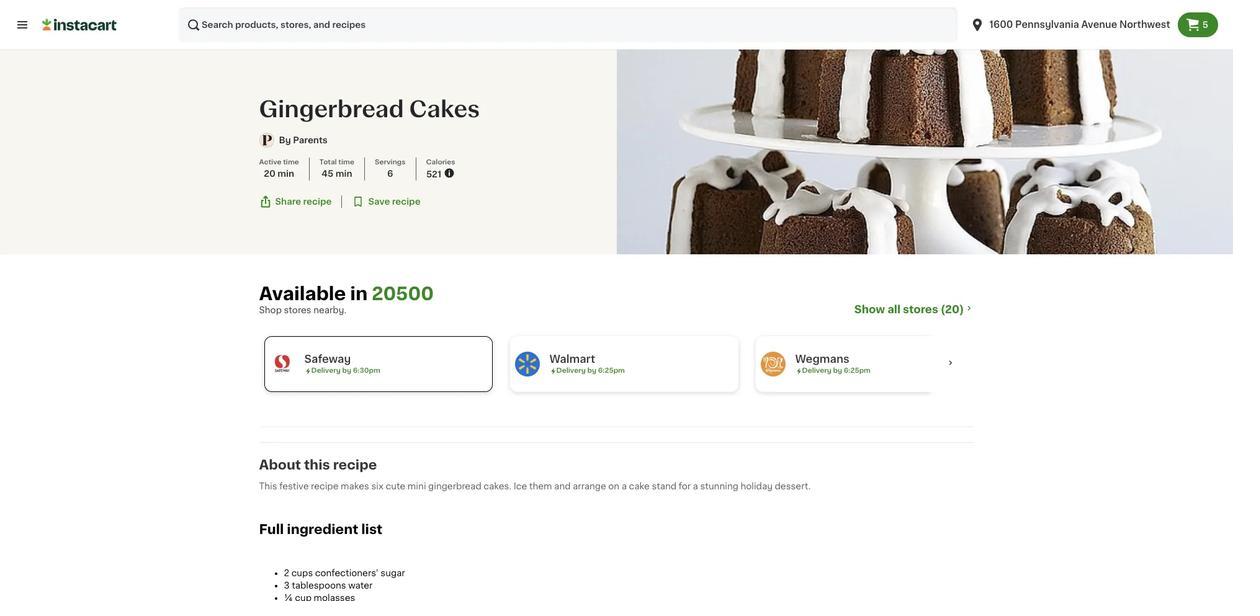 Task type: vqa. For each thing, say whether or not it's contained in the screenshot.
Delivery associated with Wegmans
yes



Task type: locate. For each thing, give the bounding box(es) containing it.
avenue
[[1082, 20, 1118, 29]]

gingerbread
[[428, 482, 482, 491]]

cake
[[629, 482, 650, 491]]

this festive recipe makes six cute mini gingerbread cakes. ice them and arrange on a cake stand for a stunning holiday dessert.
[[259, 482, 811, 491]]

1 horizontal spatial delivery
[[556, 367, 586, 374]]

a
[[622, 482, 627, 491], [693, 482, 698, 491]]

full ingredient list
[[259, 523, 383, 536]]

a right for
[[693, 482, 698, 491]]

3
[[284, 582, 290, 590]]

wegmans image
[[761, 352, 786, 377]]

1 horizontal spatial by
[[587, 367, 597, 374]]

by left 6:30pm
[[342, 367, 351, 374]]

arrange
[[573, 482, 606, 491]]

45
[[322, 169, 334, 178]]

time right active
[[283, 159, 299, 166]]

time
[[283, 159, 299, 166], [339, 159, 354, 166]]

by for wegmans
[[833, 367, 842, 374]]

6
[[387, 169, 393, 178]]

cups
[[292, 569, 313, 578]]

6:30pm
[[353, 367, 380, 374]]

delivery
[[311, 367, 341, 374], [556, 367, 586, 374], [802, 367, 832, 374]]

min inside active time 20 min
[[278, 169, 294, 178]]

1 a from the left
[[622, 482, 627, 491]]

time inside active time 20 min
[[283, 159, 299, 166]]

ingredient
[[287, 523, 358, 536]]

holiday
[[741, 482, 773, 491]]

stores inside "button"
[[903, 305, 938, 315]]

recipe right save
[[392, 198, 421, 206]]

instacart logo image
[[42, 17, 117, 32]]

show
[[855, 305, 885, 315]]

delivery down walmart
[[556, 367, 586, 374]]

save
[[368, 198, 390, 206]]

min inside total time 45 min
[[336, 169, 352, 178]]

all
[[888, 305, 901, 315]]

delivery by 6:25pm down wegmans
[[802, 367, 871, 374]]

delivery down safeway
[[311, 367, 341, 374]]

stores down available
[[284, 306, 311, 315]]

2 min from the left
[[336, 169, 352, 178]]

delivery for wegmans
[[802, 367, 832, 374]]

min right 45 on the top of page
[[336, 169, 352, 178]]

delivery by 6:25pm
[[556, 367, 625, 374], [802, 367, 871, 374]]

them
[[529, 482, 552, 491]]

time inside total time 45 min
[[339, 159, 354, 166]]

2 6:25pm from the left
[[844, 367, 871, 374]]

show all stores (20) button
[[855, 303, 974, 317]]

0 horizontal spatial delivery by 6:25pm
[[556, 367, 625, 374]]

total time 45 min
[[320, 159, 354, 178]]

by
[[342, 367, 351, 374], [587, 367, 597, 374], [833, 367, 842, 374]]

time for 45 min
[[339, 159, 354, 166]]

northwest
[[1120, 20, 1171, 29]]

0 horizontal spatial a
[[622, 482, 627, 491]]

6:25pm
[[598, 367, 625, 374], [844, 367, 871, 374]]

0 horizontal spatial time
[[283, 159, 299, 166]]

1 6:25pm from the left
[[598, 367, 625, 374]]

6:25pm for walmart
[[598, 367, 625, 374]]

min
[[278, 169, 294, 178], [336, 169, 352, 178]]

1 min from the left
[[278, 169, 294, 178]]

a right on
[[622, 482, 627, 491]]

0 horizontal spatial 6:25pm
[[598, 367, 625, 374]]

total
[[320, 159, 337, 166]]

makes
[[341, 482, 369, 491]]

recipe right share on the left of page
[[303, 198, 332, 206]]

servings
[[375, 159, 406, 166]]

delivery down wegmans
[[802, 367, 832, 374]]

2 delivery by 6:25pm from the left
[[802, 367, 871, 374]]

nearby.
[[314, 306, 346, 315]]

on
[[608, 482, 620, 491]]

festive
[[279, 482, 309, 491]]

in
[[350, 285, 368, 303]]

2 by from the left
[[587, 367, 597, 374]]

delivery by 6:25pm down walmart
[[556, 367, 625, 374]]

by
[[279, 136, 291, 145]]

by down wegmans
[[833, 367, 842, 374]]

1 delivery by 6:25pm from the left
[[556, 367, 625, 374]]

1 horizontal spatial 6:25pm
[[844, 367, 871, 374]]

stores
[[903, 305, 938, 315], [284, 306, 311, 315]]

recipe inside button
[[303, 198, 332, 206]]

min for 20 min
[[278, 169, 294, 178]]

recipe down about this recipe
[[311, 482, 339, 491]]

about this recipe
[[259, 459, 377, 472]]

2 horizontal spatial by
[[833, 367, 842, 374]]

0 horizontal spatial stores
[[284, 306, 311, 315]]

list
[[361, 523, 383, 536]]

save recipe button
[[352, 196, 421, 208]]

3 delivery from the left
[[802, 367, 832, 374]]

1 horizontal spatial delivery by 6:25pm
[[802, 367, 871, 374]]

1 horizontal spatial stores
[[903, 305, 938, 315]]

parents
[[293, 136, 328, 145]]

0 horizontal spatial min
[[278, 169, 294, 178]]

1 time from the left
[[283, 159, 299, 166]]

1 horizontal spatial min
[[336, 169, 352, 178]]

shop
[[259, 306, 282, 315]]

3 by from the left
[[833, 367, 842, 374]]

None search field
[[179, 7, 958, 42]]

cakes.
[[484, 482, 512, 491]]

1 horizontal spatial time
[[339, 159, 354, 166]]

by down walmart
[[587, 367, 597, 374]]

1 horizontal spatial a
[[693, 482, 698, 491]]

2 horizontal spatial delivery
[[802, 367, 832, 374]]

recipe
[[303, 198, 332, 206], [392, 198, 421, 206], [333, 459, 377, 472], [311, 482, 339, 491]]

1600
[[990, 20, 1013, 29]]

1600 pennsylvania avenue northwest button
[[962, 7, 1178, 42], [970, 7, 1171, 42]]

1 by from the left
[[342, 367, 351, 374]]

water
[[348, 582, 373, 590]]

stores right all on the right of the page
[[903, 305, 938, 315]]

pennsylvania
[[1016, 20, 1079, 29]]

6:25pm for wegmans
[[844, 367, 871, 374]]

delivery for walmart
[[556, 367, 586, 374]]

gingerbread cakes
[[259, 99, 480, 120]]

0 horizontal spatial by
[[342, 367, 351, 374]]

wegmans
[[795, 354, 850, 364]]

0 horizontal spatial delivery
[[311, 367, 341, 374]]

5 button
[[1178, 12, 1219, 37]]

(20)
[[941, 305, 964, 315]]

stores inside available in 20500 shop stores nearby.
[[284, 306, 311, 315]]

521
[[426, 170, 441, 179]]

stunning
[[700, 482, 739, 491]]

active
[[259, 159, 282, 166]]

calories
[[426, 159, 455, 166]]

time right total
[[339, 159, 354, 166]]

show all stores (20)
[[855, 305, 964, 315]]

min right 20
[[278, 169, 294, 178]]

1 delivery from the left
[[311, 367, 341, 374]]

available in 20500 shop stores nearby.
[[259, 285, 434, 315]]

cute
[[386, 482, 405, 491]]

2 delivery from the left
[[556, 367, 586, 374]]

active time 20 min
[[259, 159, 299, 178]]

2 time from the left
[[339, 159, 354, 166]]



Task type: describe. For each thing, give the bounding box(es) containing it.
this
[[259, 482, 277, 491]]

20
[[264, 169, 276, 178]]

save recipe
[[368, 198, 421, 206]]

delivery by 6:25pm for walmart
[[556, 367, 625, 374]]

confectioners'
[[315, 569, 379, 578]]

safeway image
[[270, 352, 295, 377]]

walmart image
[[515, 352, 540, 377]]

for
[[679, 482, 691, 491]]

20500
[[372, 285, 434, 303]]

2
[[284, 569, 289, 578]]

by parents
[[279, 136, 328, 145]]

tablespoons
[[292, 582, 346, 590]]

gingerbread cakes image
[[617, 50, 1233, 255]]

stand
[[652, 482, 677, 491]]

20500 button
[[372, 284, 434, 304]]

Search field
[[179, 7, 958, 42]]

time for 20 min
[[283, 159, 299, 166]]

min for 45 min
[[336, 169, 352, 178]]

walmart
[[550, 354, 595, 364]]

about
[[259, 459, 301, 472]]

gingerbread
[[259, 99, 404, 120]]

2 1600 pennsylvania avenue northwest button from the left
[[970, 7, 1171, 42]]

six
[[371, 482, 384, 491]]

1600 pennsylvania avenue northwest
[[990, 20, 1171, 29]]

by for safeway
[[342, 367, 351, 374]]

by for walmart
[[587, 367, 597, 374]]

share recipe button
[[259, 196, 332, 208]]

delivery by 6:30pm
[[311, 367, 380, 374]]

and
[[554, 482, 571, 491]]

2 cups confectioners' sugar 3 tablespoons water
[[284, 569, 405, 590]]

this
[[304, 459, 330, 472]]

mini
[[408, 482, 426, 491]]

recipe up makes
[[333, 459, 377, 472]]

5
[[1203, 20, 1209, 29]]

cakes
[[409, 99, 480, 120]]

share
[[275, 198, 301, 206]]

full
[[259, 523, 284, 536]]

2 a from the left
[[693, 482, 698, 491]]

delivery for safeway
[[311, 367, 341, 374]]

delivery by 6:25pm for wegmans
[[802, 367, 871, 374]]

1 1600 pennsylvania avenue northwest button from the left
[[962, 7, 1178, 42]]

available
[[259, 285, 346, 303]]

safeway
[[304, 354, 351, 364]]

recipe inside button
[[392, 198, 421, 206]]

ice
[[514, 482, 527, 491]]

share recipe
[[275, 198, 332, 206]]

sugar
[[381, 569, 405, 578]]

dessert.
[[775, 482, 811, 491]]

servings 6
[[375, 159, 406, 178]]



